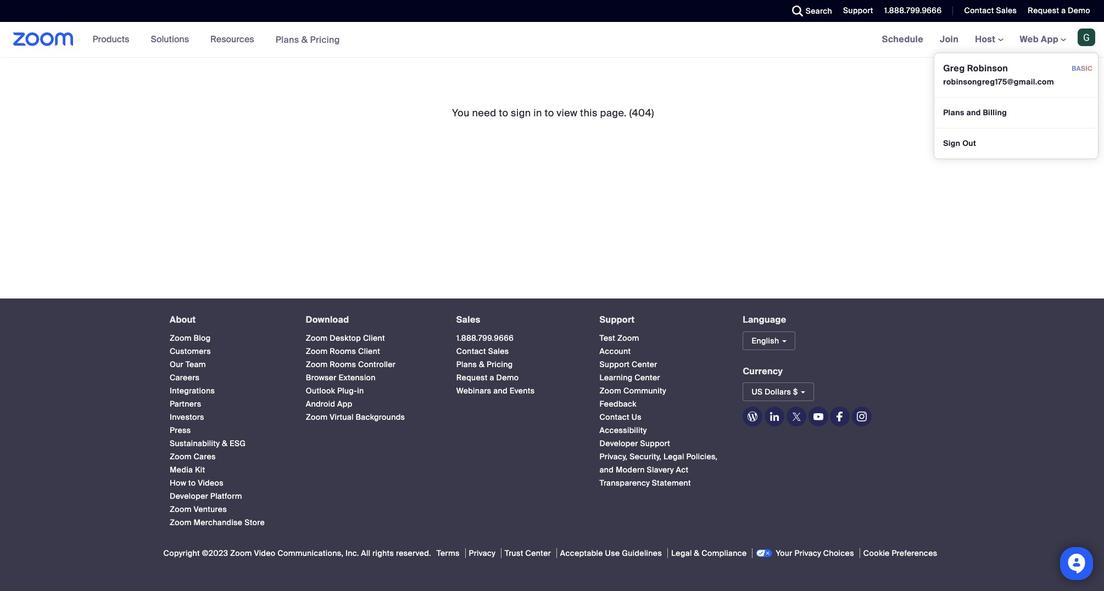 Task type: locate. For each thing, give the bounding box(es) containing it.
communications,
[[278, 549, 344, 559]]

sustainability & esg link
[[170, 439, 246, 449]]

0 horizontal spatial and
[[494, 386, 508, 396]]

english button
[[743, 332, 796, 350]]

contact us link
[[600, 413, 642, 422]]

0 vertical spatial developer
[[600, 439, 638, 449]]

banner
[[0, 22, 1105, 159]]

products button
[[93, 22, 134, 57]]

schedule link
[[874, 22, 932, 57]]

&
[[302, 34, 308, 45], [479, 360, 485, 370], [222, 439, 228, 449], [694, 549, 700, 559]]

products
[[93, 34, 129, 45]]

sustainability
[[170, 439, 220, 449]]

zoom virtual backgrounds link
[[306, 413, 405, 422]]

partners link
[[170, 399, 201, 409]]

0 vertical spatial contact
[[965, 5, 995, 15]]

app right web
[[1042, 34, 1059, 45]]

pricing inside 1.888.799.9666 contact sales plans & pricing request a demo webinars and events
[[487, 360, 513, 370]]

contact down 1.888.799.9666 link
[[457, 347, 486, 356]]

1 vertical spatial 1.888.799.9666
[[457, 333, 514, 343]]

sales down 1.888.799.9666 link
[[488, 347, 509, 356]]

learning
[[600, 373, 633, 383]]

in right sign
[[534, 107, 542, 120]]

security,
[[630, 452, 662, 462]]

0 horizontal spatial plans
[[276, 34, 299, 45]]

esg
[[230, 439, 246, 449]]

in down the "extension"
[[357, 386, 364, 396]]

legal
[[664, 452, 685, 462], [672, 549, 692, 559]]

support right the search
[[844, 5, 874, 15]]

host
[[976, 34, 998, 45]]

acceptable
[[561, 549, 603, 559]]

1 horizontal spatial contact
[[600, 413, 630, 422]]

profile picture image
[[1078, 29, 1096, 46]]

desktop
[[330, 333, 361, 343]]

1 horizontal spatial request
[[1029, 5, 1060, 15]]

sign
[[511, 107, 531, 120]]

1 vertical spatial pricing
[[487, 360, 513, 370]]

2 horizontal spatial sales
[[997, 5, 1018, 15]]

0 vertical spatial plans
[[276, 34, 299, 45]]

your privacy choices
[[776, 549, 855, 559]]

plans up webinars
[[457, 360, 477, 370]]

1 horizontal spatial in
[[534, 107, 542, 120]]

ventures
[[194, 505, 227, 515]]

a up web app dropdown button
[[1062, 5, 1066, 15]]

banner containing products
[[0, 22, 1105, 159]]

1 vertical spatial demo
[[497, 373, 519, 383]]

request a demo link
[[1020, 0, 1105, 22], [1029, 5, 1091, 15], [457, 373, 519, 383]]

and inside plans and billing "link"
[[967, 108, 982, 118]]

plug-
[[337, 386, 357, 396]]

0 vertical spatial app
[[1042, 34, 1059, 45]]

center
[[632, 360, 658, 370], [635, 373, 661, 383], [526, 549, 551, 559]]

0 horizontal spatial pricing
[[310, 34, 340, 45]]

1 horizontal spatial a
[[1062, 5, 1066, 15]]

0 vertical spatial center
[[632, 360, 658, 370]]

0 horizontal spatial app
[[338, 399, 353, 409]]

integrations link
[[170, 386, 215, 396]]

1 vertical spatial developer
[[170, 492, 208, 502]]

account
[[600, 347, 631, 356]]

privacy link
[[465, 549, 499, 559]]

legal right guidelines
[[672, 549, 692, 559]]

support
[[844, 5, 874, 15], [600, 314, 635, 326], [600, 360, 630, 370], [641, 439, 671, 449]]

1.888.799.9666 down sales link
[[457, 333, 514, 343]]

2 vertical spatial center
[[526, 549, 551, 559]]

privacy, security, legal policies, and modern slavery act transparency statement link
[[600, 452, 718, 488]]

2 vertical spatial contact
[[600, 413, 630, 422]]

to down "media kit" link on the bottom of page
[[188, 478, 196, 488]]

0 horizontal spatial sales
[[457, 314, 481, 326]]

1 horizontal spatial and
[[600, 465, 614, 475]]

to left sign
[[499, 107, 509, 120]]

test
[[600, 333, 616, 343]]

1 vertical spatial a
[[490, 373, 495, 383]]

act
[[676, 465, 689, 475]]

a up "webinars and events" link
[[490, 373, 495, 383]]

1 vertical spatial contact
[[457, 347, 486, 356]]

developer down accessibility
[[600, 439, 638, 449]]

plans and billing
[[944, 108, 1008, 118]]

0 vertical spatial legal
[[664, 452, 685, 462]]

privacy
[[469, 549, 496, 559], [795, 549, 822, 559]]

contact up host
[[965, 5, 995, 15]]

you need to sign in to view this page. (404)
[[452, 107, 655, 120]]

sales up host dropdown button
[[997, 5, 1018, 15]]

1.888.799.9666 for 1.888.799.9666 contact sales plans & pricing request a demo webinars and events
[[457, 333, 514, 343]]

a
[[1062, 5, 1066, 15], [490, 373, 495, 383]]

2 vertical spatial sales
[[488, 347, 509, 356]]

0 horizontal spatial a
[[490, 373, 495, 383]]

web
[[1020, 34, 1039, 45]]

terms link
[[433, 549, 463, 559]]

careers link
[[170, 373, 200, 383]]

0 vertical spatial in
[[534, 107, 542, 120]]

compliance
[[702, 549, 747, 559]]

0 horizontal spatial request
[[457, 373, 488, 383]]

privacy left "trust"
[[469, 549, 496, 559]]

app
[[1042, 34, 1059, 45], [338, 399, 353, 409]]

center up learning center link
[[632, 360, 658, 370]]

0 vertical spatial and
[[967, 108, 982, 118]]

zoom cares link
[[170, 452, 216, 462]]

test zoom link
[[600, 333, 640, 343]]

1 vertical spatial plans
[[944, 108, 965, 118]]

rooms down zoom rooms client link
[[330, 360, 356, 370]]

1.888.799.9666 inside 1.888.799.9666 contact sales plans & pricing request a demo webinars and events
[[457, 333, 514, 343]]

dollars
[[765, 388, 792, 397]]

app down plug-
[[338, 399, 353, 409]]

trust center link
[[501, 549, 555, 559]]

request up webinars
[[457, 373, 488, 383]]

rooms down desktop
[[330, 347, 356, 356]]

(404)
[[630, 107, 655, 120]]

legal up act
[[664, 452, 685, 462]]

0 horizontal spatial in
[[357, 386, 364, 396]]

contact
[[965, 5, 995, 15], [457, 347, 486, 356], [600, 413, 630, 422]]

backgrounds
[[356, 413, 405, 422]]

integrations
[[170, 386, 215, 396]]

center right "trust"
[[526, 549, 551, 559]]

0 vertical spatial pricing
[[310, 34, 340, 45]]

zoom logo image
[[13, 32, 73, 46]]

0 vertical spatial client
[[363, 333, 385, 343]]

0 horizontal spatial privacy
[[469, 549, 496, 559]]

1 horizontal spatial pricing
[[487, 360, 513, 370]]

developer down how to videos link
[[170, 492, 208, 502]]

2 vertical spatial and
[[600, 465, 614, 475]]

1 vertical spatial rooms
[[330, 360, 356, 370]]

and left billing
[[967, 108, 982, 118]]

join
[[940, 34, 959, 45]]

1 horizontal spatial plans
[[457, 360, 477, 370]]

1 vertical spatial sales
[[457, 314, 481, 326]]

search
[[806, 6, 833, 16]]

1 horizontal spatial privacy
[[795, 549, 822, 559]]

developer inside zoom blog customers our team careers integrations partners investors press sustainability & esg zoom cares media kit how to videos developer platform zoom ventures zoom merchandise store
[[170, 492, 208, 502]]

store
[[245, 518, 265, 528]]

contact inside 1.888.799.9666 contact sales plans & pricing request a demo webinars and events
[[457, 347, 486, 356]]

1.888.799.9666 button
[[877, 0, 945, 22], [885, 5, 942, 15]]

support link
[[835, 0, 877, 22], [844, 5, 874, 15], [600, 314, 635, 326]]

about
[[170, 314, 196, 326]]

1 vertical spatial and
[[494, 386, 508, 396]]

request up web app dropdown button
[[1029, 5, 1060, 15]]

1 vertical spatial legal
[[672, 549, 692, 559]]

resources
[[211, 34, 254, 45]]

and inside test zoom account support center learning center zoom community feedback contact us accessibility developer support privacy, security, legal policies, and modern slavery act transparency statement
[[600, 465, 614, 475]]

and left events
[[494, 386, 508, 396]]

1 vertical spatial request
[[457, 373, 488, 383]]

in
[[534, 107, 542, 120], [357, 386, 364, 396]]

2 horizontal spatial and
[[967, 108, 982, 118]]

1 horizontal spatial 1.888.799.9666
[[885, 5, 942, 15]]

cookie
[[864, 549, 890, 559]]

modern
[[616, 465, 645, 475]]

1 rooms from the top
[[330, 347, 356, 356]]

2 horizontal spatial plans
[[944, 108, 965, 118]]

0 vertical spatial rooms
[[330, 347, 356, 356]]

investors link
[[170, 413, 204, 422]]

plans inside product information navigation
[[276, 34, 299, 45]]

to inside zoom blog customers our team careers integrations partners investors press sustainability & esg zoom cares media kit how to videos developer platform zoom ventures zoom merchandise store
[[188, 478, 196, 488]]

to left view
[[545, 107, 554, 120]]

plans and billing link
[[935, 102, 1099, 124]]

to
[[499, 107, 509, 120], [545, 107, 554, 120], [188, 478, 196, 488]]

plans right resources dropdown button
[[276, 34, 299, 45]]

1.888.799.9666 link
[[457, 333, 514, 343]]

privacy right "your"
[[795, 549, 822, 559]]

demo up "webinars and events" link
[[497, 373, 519, 383]]

accessibility
[[600, 426, 647, 436]]

1 horizontal spatial demo
[[1069, 5, 1091, 15]]

plans up sign
[[944, 108, 965, 118]]

2 vertical spatial plans
[[457, 360, 477, 370]]

privacy,
[[600, 452, 628, 462]]

sales up 1.888.799.9666 link
[[457, 314, 481, 326]]

2 horizontal spatial to
[[545, 107, 554, 120]]

client
[[363, 333, 385, 343], [358, 347, 380, 356]]

0 horizontal spatial developer
[[170, 492, 208, 502]]

accessibility link
[[600, 426, 647, 436]]

1.888.799.9666 contact sales plans & pricing request a demo webinars and events
[[457, 333, 535, 396]]

acceptable use guidelines
[[561, 549, 662, 559]]

product information navigation
[[84, 22, 348, 58]]

download
[[306, 314, 349, 326]]

0 horizontal spatial to
[[188, 478, 196, 488]]

0 horizontal spatial demo
[[497, 373, 519, 383]]

0 horizontal spatial 1.888.799.9666
[[457, 333, 514, 343]]

legal & compliance
[[672, 549, 747, 559]]

contact down the feedback
[[600, 413, 630, 422]]

1 horizontal spatial to
[[499, 107, 509, 120]]

demo up the profile picture
[[1069, 5, 1091, 15]]

1 horizontal spatial sales
[[488, 347, 509, 356]]

0 horizontal spatial contact
[[457, 347, 486, 356]]

& inside 1.888.799.9666 contact sales plans & pricing request a demo webinars and events
[[479, 360, 485, 370]]

plans inside "link"
[[944, 108, 965, 118]]

1 vertical spatial in
[[357, 386, 364, 396]]

1 vertical spatial app
[[338, 399, 353, 409]]

0 vertical spatial a
[[1062, 5, 1066, 15]]

kit
[[195, 465, 205, 475]]

$
[[794, 388, 798, 397]]

1 vertical spatial client
[[358, 347, 380, 356]]

outlook plug-in link
[[306, 386, 364, 396]]

and down privacy,
[[600, 465, 614, 475]]

center up community
[[635, 373, 661, 383]]

0 vertical spatial 1.888.799.9666
[[885, 5, 942, 15]]

account link
[[600, 347, 631, 356]]

media kit link
[[170, 465, 205, 475]]

sales inside 1.888.799.9666 contact sales plans & pricing request a demo webinars and events
[[488, 347, 509, 356]]

1 horizontal spatial developer
[[600, 439, 638, 449]]

1 horizontal spatial app
[[1042, 34, 1059, 45]]

us dollars $ button
[[743, 383, 815, 402]]

plans for plans and billing
[[944, 108, 965, 118]]

sales
[[997, 5, 1018, 15], [457, 314, 481, 326], [488, 347, 509, 356]]

1.888.799.9666 up the schedule
[[885, 5, 942, 15]]



Task type: vqa. For each thing, say whether or not it's contained in the screenshot.
Profile link
no



Task type: describe. For each thing, give the bounding box(es) containing it.
greg robinson menu
[[934, 53, 1099, 159]]

out
[[963, 139, 977, 148]]

app inside meetings navigation
[[1042, 34, 1059, 45]]

2 rooms from the top
[[330, 360, 356, 370]]

team
[[186, 360, 206, 370]]

android
[[306, 399, 335, 409]]

sign out link
[[935, 132, 1099, 154]]

webinars
[[457, 386, 492, 396]]

press link
[[170, 426, 191, 436]]

zoom rooms controller link
[[306, 360, 396, 370]]

0 vertical spatial sales
[[997, 5, 1018, 15]]

guidelines
[[622, 549, 662, 559]]

merchandise
[[194, 518, 243, 528]]

1 vertical spatial center
[[635, 373, 661, 383]]

zoom merchandise store link
[[170, 518, 265, 528]]

investors
[[170, 413, 204, 422]]

support up "security,"
[[641, 439, 671, 449]]

©2023
[[202, 549, 228, 559]]

1.888.799.9666 for 1.888.799.9666
[[885, 5, 942, 15]]

choices
[[824, 549, 855, 559]]

support center link
[[600, 360, 658, 370]]

extension
[[339, 373, 376, 383]]

your privacy choices link
[[753, 549, 858, 559]]

a inside 1.888.799.9666 contact sales plans & pricing request a demo webinars and events
[[490, 373, 495, 383]]

0 vertical spatial request
[[1029, 5, 1060, 15]]

customers link
[[170, 347, 211, 356]]

need
[[472, 107, 497, 120]]

& inside product information navigation
[[302, 34, 308, 45]]

and inside 1.888.799.9666 contact sales plans & pricing request a demo webinars and events
[[494, 386, 508, 396]]

host button
[[976, 34, 1004, 45]]

web app
[[1020, 34, 1059, 45]]

plans inside 1.888.799.9666 contact sales plans & pricing request a demo webinars and events
[[457, 360, 477, 370]]

page.
[[600, 107, 627, 120]]

feedback
[[600, 399, 637, 409]]

request inside 1.888.799.9666 contact sales plans & pricing request a demo webinars and events
[[457, 373, 488, 383]]

use
[[605, 549, 620, 559]]

zoom blog link
[[170, 333, 211, 343]]

developer support link
[[600, 439, 671, 449]]

plans for plans & pricing
[[276, 34, 299, 45]]

pricing inside product information navigation
[[310, 34, 340, 45]]

us dollars $
[[752, 388, 798, 397]]

legal inside test zoom account support center learning center zoom community feedback contact us accessibility developer support privacy, security, legal policies, and modern slavery act transparency statement
[[664, 452, 685, 462]]

contact inside test zoom account support center learning center zoom community feedback contact us accessibility developer support privacy, security, legal policies, and modern slavery act transparency statement
[[600, 413, 630, 422]]

english
[[752, 336, 780, 346]]

cookie preferences link
[[860, 549, 941, 559]]

terms
[[437, 549, 460, 559]]

policies,
[[687, 452, 718, 462]]

sign out
[[944, 139, 977, 148]]

app inside zoom desktop client zoom rooms client zoom rooms controller browser extension outlook plug-in android app zoom virtual backgrounds
[[338, 399, 353, 409]]

billing
[[983, 108, 1008, 118]]

currency
[[743, 366, 783, 377]]

2 horizontal spatial contact
[[965, 5, 995, 15]]

slavery
[[647, 465, 674, 475]]

meetings navigation
[[874, 22, 1105, 159]]

this
[[580, 107, 598, 120]]

rights
[[373, 549, 394, 559]]

test zoom account support center learning center zoom community feedback contact us accessibility developer support privacy, security, legal policies, and modern slavery act transparency statement
[[600, 333, 718, 488]]

how
[[170, 478, 186, 488]]

preferences
[[892, 549, 938, 559]]

trust
[[505, 549, 524, 559]]

in inside zoom desktop client zoom rooms client zoom rooms controller browser extension outlook plug-in android app zoom virtual backgrounds
[[357, 386, 364, 396]]

zoom blog customers our team careers integrations partners investors press sustainability & esg zoom cares media kit how to videos developer platform zoom ventures zoom merchandise store
[[170, 333, 265, 528]]

our
[[170, 360, 184, 370]]

support down account link
[[600, 360, 630, 370]]

1 privacy from the left
[[469, 549, 496, 559]]

0 vertical spatial demo
[[1069, 5, 1091, 15]]

view
[[557, 107, 578, 120]]

schedule
[[883, 34, 924, 45]]

your
[[776, 549, 793, 559]]

solutions
[[151, 34, 189, 45]]

our team link
[[170, 360, 206, 370]]

greg
[[944, 63, 966, 74]]

language
[[743, 314, 787, 326]]

download link
[[306, 314, 349, 326]]

webinars and events link
[[457, 386, 535, 396]]

basic
[[1072, 64, 1093, 73]]

support up test zoom link
[[600, 314, 635, 326]]

community
[[624, 386, 667, 396]]

resources button
[[211, 22, 259, 57]]

& inside zoom blog customers our team careers integrations partners investors press sustainability & esg zoom cares media kit how to videos developer platform zoom ventures zoom merchandise store
[[222, 439, 228, 449]]

cookie preferences
[[864, 549, 938, 559]]

transparency
[[600, 478, 650, 488]]

how to videos link
[[170, 478, 224, 488]]

you
[[452, 107, 470, 120]]

robinson
[[968, 63, 1009, 74]]

trust center
[[505, 549, 551, 559]]

platform
[[210, 492, 242, 502]]

search button
[[784, 0, 835, 22]]

copyright ©2023 zoom video communications, inc. all rights reserved. terms
[[164, 549, 460, 559]]

greg robinson robinsongreg175@gmail.com
[[944, 63, 1055, 87]]

2 privacy from the left
[[795, 549, 822, 559]]

media
[[170, 465, 193, 475]]

inc.
[[346, 549, 359, 559]]

developer inside test zoom account support center learning center zoom community feedback contact us accessibility developer support privacy, security, legal policies, and modern slavery act transparency statement
[[600, 439, 638, 449]]

cares
[[194, 452, 216, 462]]

us
[[752, 388, 763, 397]]

demo inside 1.888.799.9666 contact sales plans & pricing request a demo webinars and events
[[497, 373, 519, 383]]

plans & pricing
[[276, 34, 340, 45]]

android app link
[[306, 399, 353, 409]]

copyright
[[164, 549, 200, 559]]

contact sales
[[965, 5, 1018, 15]]

join link
[[932, 22, 967, 57]]

video
[[254, 549, 276, 559]]

robinsongreg175@gmail.com
[[944, 77, 1055, 87]]

zoom desktop client link
[[306, 333, 385, 343]]



